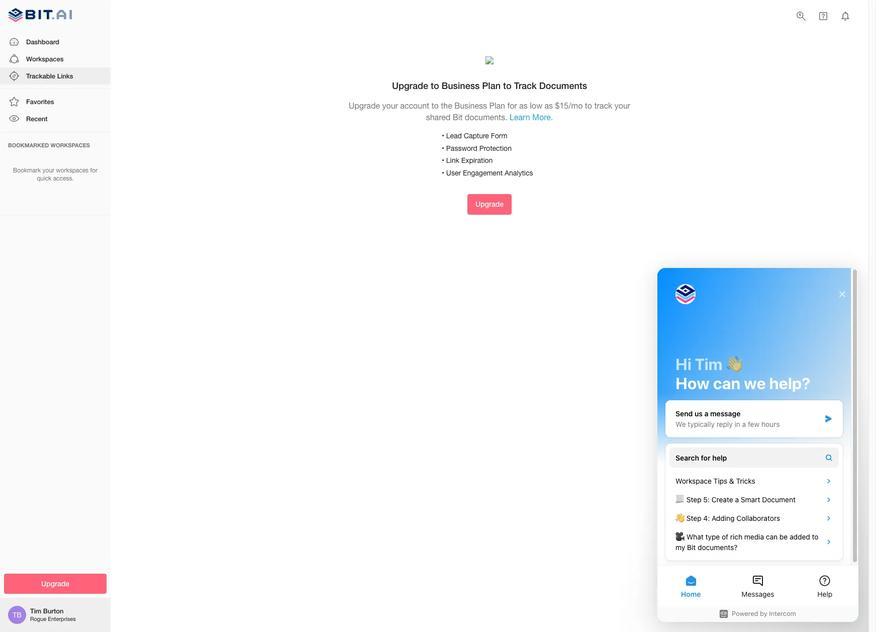 Task type: locate. For each thing, give the bounding box(es) containing it.
expiration
[[462, 156, 493, 165]]

• left link
[[442, 156, 445, 165]]

0 horizontal spatial your
[[43, 167, 54, 174]]

business up bit
[[455, 101, 487, 110]]

3 • from the top
[[442, 156, 445, 165]]

• lead capture form • password protection • link expiration • user engagement analytics
[[442, 132, 533, 177]]

business up the at the top of the page
[[442, 80, 480, 91]]

plan up upgrade your account to the business plan for as low as $15/mo to track your shared bit documents.
[[482, 80, 501, 91]]

0 vertical spatial for
[[508, 101, 517, 110]]

for
[[508, 101, 517, 110], [90, 167, 98, 174]]

as up learn
[[520, 101, 528, 110]]

1 horizontal spatial upgrade button
[[468, 194, 512, 215]]

favorites
[[26, 98, 54, 106]]

your inside bookmark your workspaces for quick access.
[[43, 167, 54, 174]]

account
[[401, 101, 430, 110]]

lead
[[447, 132, 462, 140]]

your right track
[[615, 101, 631, 110]]

upgrade button
[[468, 194, 512, 215], [4, 574, 107, 594]]

upgrade button up burton
[[4, 574, 107, 594]]

0 horizontal spatial upgrade button
[[4, 574, 107, 594]]

0 vertical spatial plan
[[482, 80, 501, 91]]

for up learn
[[508, 101, 517, 110]]

burton
[[43, 607, 64, 615]]

bookmark
[[13, 167, 41, 174]]

plan inside upgrade your account to the business plan for as low as $15/mo to track your shared bit documents.
[[490, 101, 505, 110]]

as right low
[[545, 101, 553, 110]]

dashboard
[[26, 38, 59, 46]]

your
[[382, 101, 398, 110], [615, 101, 631, 110], [43, 167, 54, 174]]

as
[[520, 101, 528, 110], [545, 101, 553, 110]]

trackable
[[26, 72, 55, 80]]

learn more. link
[[510, 113, 553, 122]]

1 horizontal spatial your
[[382, 101, 398, 110]]

1 vertical spatial business
[[455, 101, 487, 110]]

form
[[491, 132, 508, 140]]

dialog
[[658, 268, 859, 622]]

bookmark your workspaces for quick access.
[[13, 167, 98, 182]]

0 vertical spatial business
[[442, 80, 480, 91]]

upgrade
[[392, 80, 428, 91], [349, 101, 380, 110], [476, 200, 504, 208], [41, 579, 69, 588]]

plan up documents.
[[490, 101, 505, 110]]

• left lead
[[442, 132, 445, 140]]

• left password
[[442, 144, 445, 152]]

1 vertical spatial plan
[[490, 101, 505, 110]]

upgrade to business plan to track documents
[[392, 80, 587, 91]]

documents.
[[465, 113, 508, 122]]

learn more.
[[510, 113, 553, 122]]

track
[[514, 80, 537, 91]]

recent
[[26, 115, 48, 123]]

business
[[442, 80, 480, 91], [455, 101, 487, 110]]

documents
[[540, 80, 587, 91]]

bookmarked
[[8, 142, 49, 148]]

link
[[447, 156, 460, 165]]

0 horizontal spatial as
[[520, 101, 528, 110]]

• left the user
[[442, 169, 445, 177]]

1 vertical spatial for
[[90, 167, 98, 174]]

0 vertical spatial upgrade button
[[468, 194, 512, 215]]

workspaces
[[51, 142, 90, 148]]

•
[[442, 132, 445, 140], [442, 144, 445, 152], [442, 156, 445, 165], [442, 169, 445, 177]]

upgrade button down "engagement"
[[468, 194, 512, 215]]

track
[[595, 101, 613, 110]]

your up quick
[[43, 167, 54, 174]]

to
[[431, 80, 439, 91], [503, 80, 512, 91], [432, 101, 439, 110], [585, 101, 592, 110]]

plan
[[482, 80, 501, 91], [490, 101, 505, 110]]

upgrade inside upgrade your account to the business plan for as low as $15/mo to track your shared bit documents.
[[349, 101, 380, 110]]

0 horizontal spatial for
[[90, 167, 98, 174]]

1 • from the top
[[442, 132, 445, 140]]

password
[[447, 144, 478, 152]]

your left account
[[382, 101, 398, 110]]

1 vertical spatial upgrade button
[[4, 574, 107, 594]]

1 horizontal spatial as
[[545, 101, 553, 110]]

bit
[[453, 113, 463, 122]]

1 horizontal spatial for
[[508, 101, 517, 110]]

for right workspaces
[[90, 167, 98, 174]]

links
[[57, 72, 73, 80]]

shared
[[426, 113, 451, 122]]



Task type: describe. For each thing, give the bounding box(es) containing it.
your for to
[[382, 101, 398, 110]]

tim
[[30, 607, 41, 615]]

dashboard button
[[0, 33, 111, 50]]

access.
[[53, 175, 74, 182]]

bookmarked workspaces
[[8, 142, 90, 148]]

for inside upgrade your account to the business plan for as low as $15/mo to track your shared bit documents.
[[508, 101, 517, 110]]

enterprises
[[48, 616, 76, 622]]

recent button
[[0, 110, 111, 128]]

workspaces button
[[0, 50, 111, 67]]

favorites button
[[0, 93, 111, 110]]

2 as from the left
[[545, 101, 553, 110]]

your for for
[[43, 167, 54, 174]]

capture
[[464, 132, 489, 140]]

user
[[447, 169, 461, 177]]

2 • from the top
[[442, 144, 445, 152]]

analytics
[[505, 169, 533, 177]]

upgrade your account to the business plan for as low as $15/mo to track your shared bit documents.
[[349, 101, 631, 122]]

$15/mo
[[556, 101, 583, 110]]

the
[[441, 101, 453, 110]]

quick
[[37, 175, 51, 182]]

tb
[[13, 611, 22, 619]]

learn
[[510, 113, 530, 122]]

rogue
[[30, 616, 46, 622]]

4 • from the top
[[442, 169, 445, 177]]

engagement
[[463, 169, 503, 177]]

trackable links button
[[0, 67, 111, 85]]

trackable links
[[26, 72, 73, 80]]

for inside bookmark your workspaces for quick access.
[[90, 167, 98, 174]]

workspaces
[[56, 167, 89, 174]]

tim burton rogue enterprises
[[30, 607, 76, 622]]

more.
[[533, 113, 553, 122]]

low
[[530, 101, 543, 110]]

business inside upgrade your account to the business plan for as low as $15/mo to track your shared bit documents.
[[455, 101, 487, 110]]

protection
[[480, 144, 512, 152]]

workspaces
[[26, 55, 64, 63]]

1 as from the left
[[520, 101, 528, 110]]

2 horizontal spatial your
[[615, 101, 631, 110]]



Task type: vqa. For each thing, say whether or not it's contained in the screenshot.
the middle your
yes



